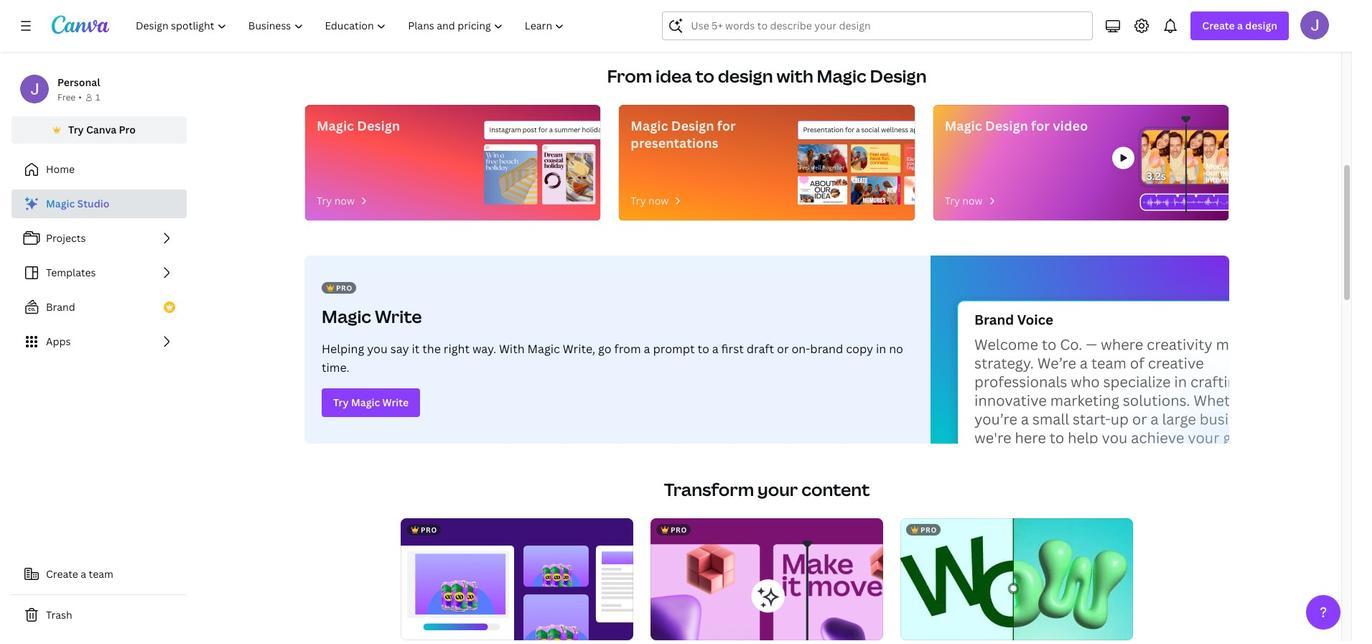 Task type: describe. For each thing, give the bounding box(es) containing it.
the
[[422, 341, 441, 357]]

trash link
[[11, 601, 187, 630]]

try magic write button
[[322, 389, 420, 417]]

magic animate image
[[651, 519, 883, 641]]

magic design for video
[[945, 117, 1088, 134]]

magic design
[[317, 117, 400, 134]]

try magic write
[[333, 396, 409, 409]]

presentations
[[631, 134, 719, 152]]

try for magic design
[[317, 194, 332, 208]]

apps
[[46, 335, 71, 348]]

transform your content
[[664, 478, 870, 501]]

on-
[[792, 341, 810, 357]]

magic studio link
[[11, 190, 187, 218]]

brand
[[46, 300, 75, 314]]

studio
[[77, 197, 109, 210]]

trash
[[46, 608, 72, 622]]

magic inside button
[[351, 396, 380, 409]]

magic studio
[[46, 197, 109, 210]]

now for magic design for presentations
[[648, 194, 669, 208]]

idea
[[656, 64, 692, 88]]

time.
[[322, 360, 349, 376]]

magic inside magic design for presentations
[[631, 117, 668, 134]]

helping
[[322, 341, 364, 357]]

try canva pro button
[[11, 116, 187, 144]]

brand link
[[11, 293, 187, 322]]

draft
[[747, 341, 774, 357]]

0 vertical spatial to
[[696, 64, 715, 88]]

create a team
[[46, 567, 113, 581]]

now for magic design for video
[[963, 194, 983, 208]]

canva
[[86, 123, 117, 136]]

free •
[[57, 91, 82, 103]]

for for video
[[1031, 117, 1050, 134]]

create for create a team
[[46, 567, 78, 581]]

no
[[889, 341, 903, 357]]

write,
[[563, 341, 595, 357]]

magic inside helping you say it the right way. with magic write, go from a prompt to a first draft or on-brand copy in no time.
[[528, 341, 560, 357]]

2 pro group from the left
[[651, 519, 883, 641]]

content
[[802, 478, 870, 501]]

try now for magic design for video
[[945, 194, 983, 208]]

templates link
[[11, 259, 187, 287]]

try for magic design for video
[[945, 194, 960, 208]]

pro for the magic morph image
[[921, 525, 937, 535]]

try now for magic design
[[317, 194, 355, 208]]

for for presentations
[[717, 117, 736, 134]]

list containing magic studio
[[11, 190, 187, 356]]

magic design for presentations
[[631, 117, 736, 152]]

go
[[598, 341, 612, 357]]

with
[[777, 64, 813, 88]]

•
[[78, 91, 82, 103]]

3 pro group from the left
[[901, 519, 1133, 641]]

with
[[499, 341, 525, 357]]

free
[[57, 91, 76, 103]]

create a team button
[[11, 560, 187, 589]]

pro for magic animate image
[[671, 525, 687, 535]]

prompt
[[653, 341, 695, 357]]



Task type: vqa. For each thing, say whether or not it's contained in the screenshot.
you
yes



Task type: locate. For each thing, give the bounding box(es) containing it.
pro
[[336, 283, 352, 293], [421, 525, 437, 535], [671, 525, 687, 535], [921, 525, 937, 535]]

1 try now from the left
[[317, 194, 355, 208]]

a inside button
[[81, 567, 86, 581]]

copy
[[846, 341, 873, 357]]

write inside button
[[382, 396, 409, 409]]

video
[[1053, 117, 1088, 134]]

list
[[11, 190, 187, 356]]

1 vertical spatial create
[[46, 567, 78, 581]]

design
[[1245, 19, 1278, 32], [718, 64, 773, 88]]

magic morph image
[[901, 519, 1133, 641]]

2 horizontal spatial pro group
[[901, 519, 1133, 641]]

0 horizontal spatial create
[[46, 567, 78, 581]]

try now for magic design for presentations
[[631, 194, 669, 208]]

for
[[717, 117, 736, 134], [1031, 117, 1050, 134]]

create
[[1202, 19, 1235, 32], [46, 567, 78, 581]]

None search field
[[662, 11, 1093, 40]]

2 for from the left
[[1031, 117, 1050, 134]]

first
[[721, 341, 744, 357]]

0 vertical spatial write
[[375, 304, 422, 328]]

1 horizontal spatial design
[[1245, 19, 1278, 32]]

in
[[876, 341, 886, 357]]

design for magic design for presentations
[[671, 117, 714, 134]]

design for magic design
[[357, 117, 400, 134]]

apps link
[[11, 327, 187, 356]]

create inside dropdown button
[[1202, 19, 1235, 32]]

1 horizontal spatial for
[[1031, 117, 1050, 134]]

to inside helping you say it the right way. with magic write, go from a prompt to a first draft or on-brand copy in no time.
[[698, 341, 709, 357]]

design inside dropdown button
[[1245, 19, 1278, 32]]

say
[[390, 341, 409, 357]]

a inside dropdown button
[[1237, 19, 1243, 32]]

try now
[[317, 194, 355, 208], [631, 194, 669, 208], [945, 194, 983, 208]]

home
[[46, 162, 75, 176]]

to right idea
[[696, 64, 715, 88]]

Search search field
[[691, 12, 1065, 39]]

2 horizontal spatial now
[[963, 194, 983, 208]]

0 horizontal spatial now
[[334, 194, 355, 208]]

right
[[444, 341, 470, 357]]

now
[[334, 194, 355, 208], [648, 194, 669, 208], [963, 194, 983, 208]]

1 horizontal spatial try now
[[631, 194, 669, 208]]

pro group
[[401, 519, 633, 641], [651, 519, 883, 641], [901, 519, 1133, 641]]

0 horizontal spatial for
[[717, 117, 736, 134]]

1 vertical spatial to
[[698, 341, 709, 357]]

now for magic design
[[334, 194, 355, 208]]

create for create a design
[[1202, 19, 1235, 32]]

a
[[1237, 19, 1243, 32], [644, 341, 650, 357], [712, 341, 719, 357], [81, 567, 86, 581]]

0 horizontal spatial pro group
[[401, 519, 633, 641]]

it
[[412, 341, 420, 357]]

transform
[[664, 478, 754, 501]]

for inside magic design for presentations
[[717, 117, 736, 134]]

magic switch image
[[401, 519, 633, 641]]

design for magic design for video
[[985, 117, 1028, 134]]

0 horizontal spatial try now
[[317, 194, 355, 208]]

you
[[367, 341, 388, 357]]

write down say on the bottom left of the page
[[382, 396, 409, 409]]

try for magic design for presentations
[[631, 194, 646, 208]]

helping you say it the right way. with magic write, go from a prompt to a first draft or on-brand copy in no time.
[[322, 341, 903, 376]]

0 vertical spatial design
[[1245, 19, 1278, 32]]

try canva pro
[[68, 123, 136, 136]]

0 vertical spatial create
[[1202, 19, 1235, 32]]

2 try now from the left
[[631, 194, 669, 208]]

personal
[[57, 75, 100, 89]]

magic write
[[322, 304, 422, 328]]

magic
[[817, 64, 867, 88], [317, 117, 354, 134], [631, 117, 668, 134], [945, 117, 982, 134], [46, 197, 75, 210], [322, 304, 371, 328], [528, 341, 560, 357], [351, 396, 380, 409]]

design left jacob simon image
[[1245, 19, 1278, 32]]

write up say on the bottom left of the page
[[375, 304, 422, 328]]

to left the first
[[698, 341, 709, 357]]

create inside button
[[46, 567, 78, 581]]

try
[[68, 123, 84, 136], [317, 194, 332, 208], [631, 194, 646, 208], [945, 194, 960, 208], [333, 396, 349, 409]]

create a design button
[[1191, 11, 1289, 40]]

pro for magic switch image
[[421, 525, 437, 535]]

from idea to design with magic design
[[607, 64, 927, 88]]

create a design
[[1202, 19, 1278, 32]]

1 vertical spatial design
[[718, 64, 773, 88]]

design
[[870, 64, 927, 88], [357, 117, 400, 134], [671, 117, 714, 134], [985, 117, 1028, 134]]

2 horizontal spatial try now
[[945, 194, 983, 208]]

2 now from the left
[[648, 194, 669, 208]]

brand
[[810, 341, 843, 357]]

to
[[696, 64, 715, 88], [698, 341, 709, 357]]

team
[[89, 567, 113, 581]]

from
[[607, 64, 652, 88]]

or
[[777, 341, 789, 357]]

1 vertical spatial write
[[382, 396, 409, 409]]

design inside magic design for presentations
[[671, 117, 714, 134]]

1 now from the left
[[334, 194, 355, 208]]

0 horizontal spatial design
[[718, 64, 773, 88]]

projects
[[46, 231, 86, 245]]

write
[[375, 304, 422, 328], [382, 396, 409, 409]]

from
[[614, 341, 641, 357]]

1 pro group from the left
[[401, 519, 633, 641]]

for left video
[[1031, 117, 1050, 134]]

design left 'with'
[[718, 64, 773, 88]]

home link
[[11, 155, 187, 184]]

top level navigation element
[[126, 11, 577, 40]]

way.
[[472, 341, 496, 357]]

your
[[758, 478, 798, 501]]

for down from idea to design with magic design
[[717, 117, 736, 134]]

1 horizontal spatial pro group
[[651, 519, 883, 641]]

1 for from the left
[[717, 117, 736, 134]]

1
[[95, 91, 100, 103]]

pro
[[119, 123, 136, 136]]

3 try now from the left
[[945, 194, 983, 208]]

1 horizontal spatial now
[[648, 194, 669, 208]]

jacob simon image
[[1301, 11, 1329, 39]]

magic inside list
[[46, 197, 75, 210]]

templates
[[46, 266, 96, 279]]

1 horizontal spatial create
[[1202, 19, 1235, 32]]

projects link
[[11, 224, 187, 253]]

3 now from the left
[[963, 194, 983, 208]]



